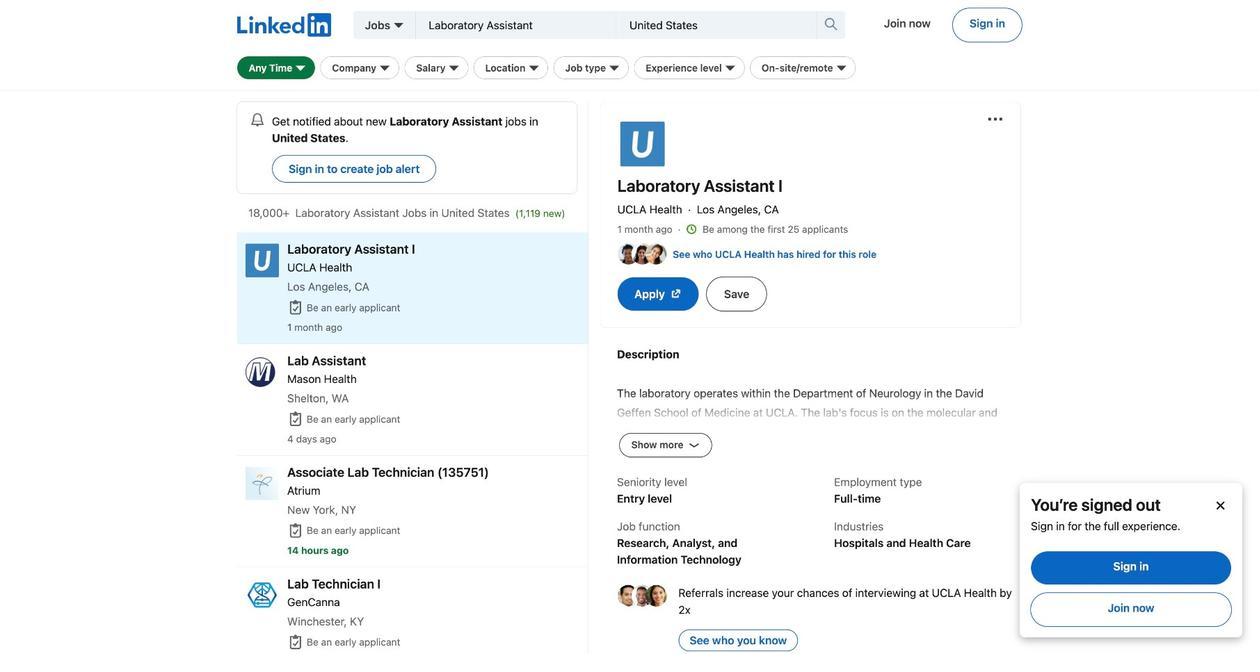 Task type: describe. For each thing, give the bounding box(es) containing it.
primary element
[[237, 0, 1022, 53]]

svg image
[[287, 300, 304, 316]]

Location search field
[[628, 17, 795, 33]]

clock image
[[686, 224, 697, 235]]

none search field inside primary element
[[416, 11, 845, 39]]



Task type: vqa. For each thing, say whether or not it's contained in the screenshot.
clock icon
yes



Task type: locate. For each thing, give the bounding box(es) containing it.
main content
[[237, 102, 589, 655]]

ucla health image
[[618, 119, 668, 169]]

None search field
[[416, 11, 845, 39]]

dialog
[[1020, 484, 1243, 638]]

svg image
[[671, 288, 682, 299], [287, 411, 304, 428], [287, 523, 304, 540], [287, 635, 304, 651]]

Search job titles or companies search field
[[427, 17, 594, 33]]



